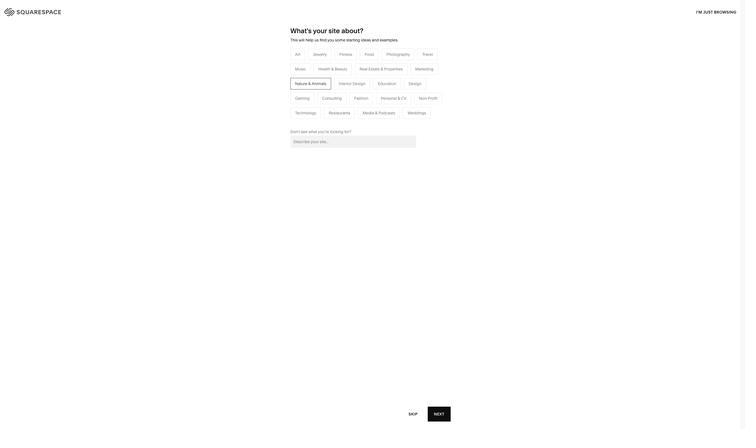 Task type: locate. For each thing, give the bounding box(es) containing it.
estate down weddings link at the left top of page
[[323, 118, 334, 123]]

1 horizontal spatial media
[[363, 111, 374, 116]]

next button
[[428, 407, 451, 422]]

fitness
[[340, 52, 353, 57], [373, 93, 385, 98]]

0 horizontal spatial animals
[[312, 81, 327, 86]]

non-
[[419, 96, 429, 101], [281, 102, 291, 107]]

Interior Design radio
[[334, 78, 371, 90]]

log             in link
[[721, 8, 735, 14]]

1 vertical spatial podcasts
[[379, 111, 396, 116]]

0 horizontal spatial design
[[353, 81, 366, 86]]

Travel radio
[[418, 49, 438, 60]]

media down fashion radio
[[363, 111, 374, 116]]

will
[[299, 38, 305, 43]]

Fashion radio
[[350, 93, 374, 104]]

1 horizontal spatial fitness
[[373, 93, 385, 98]]

technology
[[295, 111, 317, 116]]

your
[[313, 27, 327, 35]]

consulting
[[322, 96, 342, 101]]

1 vertical spatial restaurants
[[329, 111, 351, 116]]

2 design from the left
[[409, 81, 422, 86]]

0 vertical spatial real
[[360, 67, 368, 72]]

& left 'travel' "link"
[[309, 81, 311, 86]]

ideas
[[361, 38, 371, 43]]

find
[[320, 38, 327, 43]]

log
[[721, 8, 730, 14]]

1 vertical spatial real estate & properties
[[314, 118, 357, 123]]

Don't see what you're looking for? field
[[291, 136, 417, 148]]

0 vertical spatial media
[[314, 93, 326, 98]]

podcasts down personal
[[379, 111, 396, 116]]

& right home
[[385, 77, 387, 82]]

nature & animals down home & decor link
[[373, 85, 404, 90]]

0 vertical spatial fitness
[[340, 52, 353, 57]]

0 horizontal spatial real
[[314, 118, 322, 123]]

Food radio
[[360, 49, 379, 60]]

what's
[[291, 27, 312, 35]]

real estate & properties link
[[314, 118, 363, 123]]

real estate & properties up looking
[[314, 118, 357, 123]]

&
[[332, 67, 334, 72], [381, 67, 384, 72], [385, 77, 387, 82], [309, 81, 311, 86], [386, 85, 388, 90], [327, 93, 329, 98], [398, 96, 401, 101], [278, 102, 280, 107], [375, 111, 378, 116], [335, 118, 338, 123]]

professional services
[[256, 85, 295, 90]]

food
[[365, 52, 375, 57]]

animals
[[312, 81, 327, 86], [389, 85, 404, 90]]

nature & animals link
[[373, 85, 409, 90]]

nature inside radio
[[295, 81, 308, 86]]

1 horizontal spatial podcasts
[[379, 111, 396, 116]]

1 horizontal spatial real
[[360, 67, 368, 72]]

weddings down events link
[[314, 110, 333, 115]]

podcasts inside radio
[[379, 111, 396, 116]]

Nature & Animals radio
[[291, 78, 331, 90]]

non- inside non-profit option
[[419, 96, 429, 101]]

travel inside travel radio
[[423, 52, 433, 57]]

and
[[372, 38, 379, 43]]

us
[[315, 38, 319, 43]]

profits
[[291, 102, 302, 107]]

1 horizontal spatial travel
[[423, 52, 433, 57]]

0 vertical spatial estate
[[369, 67, 380, 72]]

0 horizontal spatial nature
[[295, 81, 308, 86]]

1 vertical spatial travel
[[314, 77, 325, 82]]

weddings inside radio
[[408, 111, 427, 116]]

media & podcasts
[[314, 93, 347, 98], [363, 111, 396, 116]]

design right interior
[[353, 81, 366, 86]]

community
[[256, 102, 277, 107]]

design down "marketing" option
[[409, 81, 422, 86]]

1 horizontal spatial real estate & properties
[[360, 67, 403, 72]]

0 vertical spatial real estate & properties
[[360, 67, 403, 72]]

Real Estate & Properties radio
[[355, 63, 408, 75]]

what's your site about? this will help us find you some starting ideas and examples.
[[291, 27, 399, 43]]

Restaurants radio
[[324, 107, 355, 119]]

animals inside radio
[[312, 81, 327, 86]]

real
[[360, 67, 368, 72], [314, 118, 322, 123]]

1 horizontal spatial design
[[409, 81, 422, 86]]

services
[[279, 85, 295, 90]]

media up events
[[314, 93, 326, 98]]

weddings down non-profit
[[408, 111, 427, 116]]

fitness down nature & animals "link"
[[373, 93, 385, 98]]

1 vertical spatial media
[[363, 111, 374, 116]]

media & podcasts down fitness link
[[363, 111, 396, 116]]

0 vertical spatial non-
[[419, 96, 429, 101]]

nature
[[295, 81, 308, 86], [373, 85, 385, 90]]

properties
[[385, 67, 403, 72], [339, 118, 357, 123]]

you
[[328, 38, 335, 43]]

real down "food" option at top
[[360, 67, 368, 72]]

non- down services
[[281, 102, 291, 107]]

1 vertical spatial media & podcasts
[[363, 111, 396, 116]]

properties inside radio
[[385, 67, 403, 72]]

non- up weddings radio
[[419, 96, 429, 101]]

1 vertical spatial estate
[[323, 118, 334, 123]]

estate inside real estate & properties radio
[[369, 67, 380, 72]]

help
[[306, 38, 314, 43]]

0 vertical spatial restaurants
[[314, 85, 336, 90]]

& right health
[[332, 67, 334, 72]]

Art radio
[[291, 49, 305, 60]]

Fitness radio
[[335, 49, 357, 60]]

podcasts down restaurants link
[[330, 93, 347, 98]]

media & podcasts inside radio
[[363, 111, 396, 116]]

& down restaurants link
[[327, 93, 329, 98]]

1 design from the left
[[353, 81, 366, 86]]

animals down decor
[[389, 85, 404, 90]]

0 horizontal spatial media & podcasts
[[314, 93, 347, 98]]

i'm just browsing
[[697, 10, 737, 15]]

1 vertical spatial non-
[[281, 102, 291, 107]]

1 horizontal spatial media & podcasts
[[363, 111, 396, 116]]

Photography radio
[[382, 49, 415, 60]]

travel down health
[[314, 77, 325, 82]]

restaurants up real estate & properties link
[[329, 111, 351, 116]]

nature down home
[[373, 85, 385, 90]]

real up don't see what you're looking for?
[[314, 118, 322, 123]]

community & non-profits link
[[256, 102, 308, 107]]

real estate & properties
[[360, 67, 403, 72], [314, 118, 357, 123]]

1 horizontal spatial weddings
[[408, 111, 427, 116]]

professional services link
[[256, 85, 300, 90]]

Non-Profit radio
[[415, 93, 443, 104]]

starting
[[347, 38, 360, 43]]

non-profit
[[419, 96, 438, 101]]

0 horizontal spatial fitness
[[340, 52, 353, 57]]

0 horizontal spatial travel
[[314, 77, 325, 82]]

1 horizontal spatial non-
[[419, 96, 429, 101]]

travel link
[[314, 77, 330, 82]]

Personal & CV radio
[[377, 93, 412, 104]]

0 vertical spatial podcasts
[[330, 93, 347, 98]]

nature down the music
[[295, 81, 308, 86]]

0 horizontal spatial nature & animals
[[295, 81, 327, 86]]

restaurants
[[314, 85, 336, 90], [329, 111, 351, 116]]

media inside radio
[[363, 111, 374, 116]]

& right community
[[278, 102, 280, 107]]

& inside radio
[[309, 81, 311, 86]]

weddings
[[314, 110, 333, 115], [408, 111, 427, 116]]

travel
[[423, 52, 433, 57], [314, 77, 325, 82]]

in
[[730, 8, 735, 14]]

marketing
[[416, 67, 434, 72]]

nature & animals
[[295, 81, 327, 86], [373, 85, 404, 90]]

0 vertical spatial travel
[[423, 52, 433, 57]]

fashion
[[355, 96, 369, 101]]

looking
[[330, 129, 344, 134]]

media
[[314, 93, 326, 98], [363, 111, 374, 116]]

1 horizontal spatial estate
[[369, 67, 380, 72]]

Marketing radio
[[411, 63, 439, 75]]

squarespace logo link
[[11, 6, 156, 16]]

personal & cv
[[381, 96, 407, 101]]

Gaming radio
[[291, 93, 315, 104]]

real estate & properties inside radio
[[360, 67, 403, 72]]

nature & animals up gaming 'radio'
[[295, 81, 327, 86]]

properties up for?
[[339, 118, 357, 123]]

0 horizontal spatial real estate & properties
[[314, 118, 357, 123]]

events
[[314, 102, 326, 107]]

estate
[[369, 67, 380, 72], [323, 118, 334, 123]]

restaurants link
[[314, 85, 341, 90]]

personal
[[381, 96, 397, 101]]

professional
[[256, 85, 278, 90]]

media & podcasts down restaurants link
[[314, 93, 347, 98]]

examples.
[[380, 38, 399, 43]]

1 horizontal spatial properties
[[385, 67, 403, 72]]

health & beauty
[[319, 67, 348, 72]]

estate up home
[[369, 67, 380, 72]]

real estate & properties up home
[[360, 67, 403, 72]]

fitness down the some
[[340, 52, 353, 57]]

podcasts
[[330, 93, 347, 98], [379, 111, 396, 116]]

photography
[[387, 52, 410, 57]]

1 horizontal spatial nature
[[373, 85, 385, 90]]

0 horizontal spatial properties
[[339, 118, 357, 123]]

animals down health
[[312, 81, 327, 86]]

restaurants down 'travel' "link"
[[314, 85, 336, 90]]

log             in
[[721, 8, 735, 14]]

0 vertical spatial properties
[[385, 67, 403, 72]]

jewelry
[[313, 52, 327, 57]]

cv
[[401, 96, 407, 101]]

travel up "marketing" option
[[423, 52, 433, 57]]

properties up decor
[[385, 67, 403, 72]]

1 vertical spatial real
[[314, 118, 322, 123]]

0 horizontal spatial non-
[[281, 102, 291, 107]]

design
[[353, 81, 366, 86], [409, 81, 422, 86]]

real inside radio
[[360, 67, 368, 72]]

next
[[434, 412, 445, 417]]



Task type: vqa. For each thing, say whether or not it's contained in the screenshot.
I'M JUST BROWSING
yes



Task type: describe. For each thing, give the bounding box(es) containing it.
i'm just browsing link
[[697, 4, 737, 20]]

skip
[[409, 412, 418, 417]]

1 horizontal spatial nature & animals
[[373, 85, 404, 90]]

see
[[301, 129, 308, 134]]

community & non-profits
[[256, 102, 302, 107]]

& left cv in the top of the page
[[398, 96, 401, 101]]

0 horizontal spatial podcasts
[[330, 93, 347, 98]]

decor
[[388, 77, 399, 82]]

weddings link
[[314, 110, 338, 115]]

home & decor
[[373, 77, 399, 82]]

fitness inside option
[[340, 52, 353, 57]]

site
[[329, 27, 340, 35]]

Technology radio
[[291, 107, 321, 119]]

Consulting radio
[[318, 93, 347, 104]]

about?
[[342, 27, 364, 35]]

nature & animals inside 'nature & animals' radio
[[295, 81, 327, 86]]

don't see what you're looking for?
[[291, 129, 352, 134]]

for?
[[345, 129, 352, 134]]

health
[[319, 67, 331, 72]]

& down fitness link
[[375, 111, 378, 116]]

just
[[704, 10, 714, 15]]

0 horizontal spatial media
[[314, 93, 326, 98]]

1 vertical spatial fitness
[[373, 93, 385, 98]]

skip button
[[403, 407, 424, 422]]

what
[[309, 129, 317, 134]]

events link
[[314, 102, 332, 107]]

you're
[[318, 129, 329, 134]]

gaming
[[295, 96, 310, 101]]

1 vertical spatial properties
[[339, 118, 357, 123]]

media & podcasts link
[[314, 93, 352, 98]]

& down home & decor
[[386, 85, 388, 90]]

design inside interior design radio
[[353, 81, 366, 86]]

Education radio
[[374, 78, 401, 90]]

home & decor link
[[373, 77, 405, 82]]

browsing
[[715, 10, 737, 15]]

1 horizontal spatial animals
[[389, 85, 404, 90]]

Jewelry radio
[[309, 49, 332, 60]]

Health & Beauty radio
[[314, 63, 352, 75]]

music
[[295, 67, 306, 72]]

art
[[295, 52, 301, 57]]

this
[[291, 38, 298, 43]]

fitness link
[[373, 93, 391, 98]]

don't
[[291, 129, 300, 134]]

restaurants inside restaurants option
[[329, 111, 351, 116]]

profit
[[429, 96, 438, 101]]

Weddings radio
[[403, 107, 431, 119]]

interior
[[339, 81, 352, 86]]

& up looking
[[335, 118, 338, 123]]

home
[[373, 77, 384, 82]]

education
[[378, 81, 397, 86]]

& up home & decor
[[381, 67, 384, 72]]

0 horizontal spatial weddings
[[314, 110, 333, 115]]

Media & Podcasts radio
[[358, 107, 400, 119]]

some
[[335, 38, 346, 43]]

beauty
[[335, 67, 348, 72]]

squarespace logo image
[[11, 6, 75, 16]]

0 horizontal spatial estate
[[323, 118, 334, 123]]

0 vertical spatial media & podcasts
[[314, 93, 347, 98]]

Music radio
[[291, 63, 311, 75]]

design inside design option
[[409, 81, 422, 86]]

interior design
[[339, 81, 366, 86]]

Design radio
[[404, 78, 427, 90]]

i'm
[[697, 10, 703, 15]]



